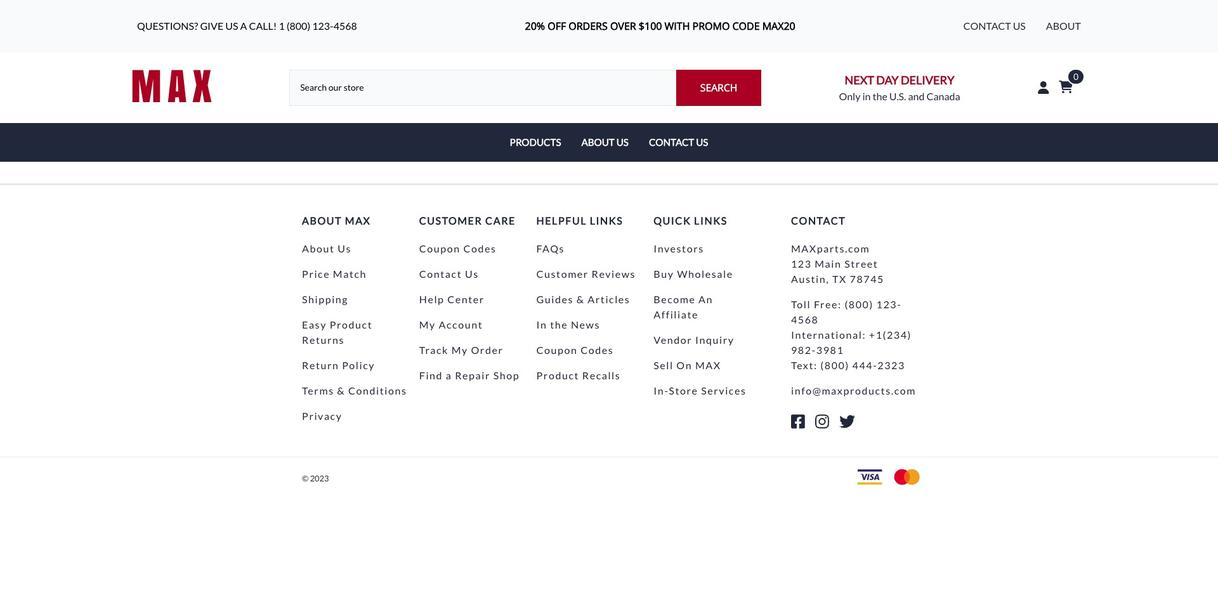 Task type: describe. For each thing, give the bounding box(es) containing it.
recalls
[[583, 369, 621, 381]]

1 horizontal spatial contact us link
[[639, 123, 719, 162]]

links for helpful links
[[590, 214, 624, 226]]

a
[[446, 369, 452, 381]]

care
[[486, 214, 516, 226]]

services
[[702, 385, 747, 397]]

SEARCH search field
[[290, 70, 762, 106]]

help
[[419, 293, 445, 305]]

0 vertical spatial 4568
[[334, 20, 357, 32]]

easy product returns
[[302, 319, 373, 346]]

sell
[[654, 359, 674, 371]]

1 horizontal spatial product
[[537, 369, 580, 381]]

articles
[[588, 293, 631, 305]]

conditions
[[348, 385, 407, 397]]

2023
[[310, 473, 329, 484]]

a
[[240, 20, 247, 32]]

international:
[[792, 329, 867, 341]]

contact us for the bottom contact us link
[[419, 268, 479, 280]]

1 vertical spatial contact us link
[[419, 268, 479, 280]]

78745
[[850, 273, 885, 285]]

inquiry
[[696, 334, 735, 346]]

maxparts.com 123 main street austin, tx 78745
[[792, 242, 885, 285]]

news
[[571, 319, 601, 331]]

vendor
[[654, 334, 693, 346]]

982-
[[792, 344, 817, 356]]

customer reviews
[[537, 268, 636, 280]]

1 horizontal spatial about us link
[[572, 123, 639, 162]]

return
[[302, 359, 339, 371]]

off
[[548, 19, 566, 33]]

1 vertical spatial my
[[452, 344, 468, 356]]

become
[[654, 293, 696, 305]]

terms & conditions link
[[302, 385, 407, 397]]

2 vertical spatial (800)
[[821, 359, 850, 371]]

investors link
[[654, 242, 705, 254]]

coupon codes for top coupon codes 'link'
[[419, 242, 497, 254]]

product inside easy product returns
[[330, 319, 373, 331]]

reviews
[[592, 268, 636, 280]]

1 vertical spatial about us
[[302, 242, 352, 254]]

coupon codes for the bottommost coupon codes 'link'
[[537, 344, 614, 356]]

street
[[845, 258, 879, 270]]

about for bottom about us link
[[302, 242, 335, 254]]

guides
[[537, 293, 574, 305]]

products
[[510, 137, 562, 148]]

shipping
[[302, 293, 349, 305]]

444-
[[853, 359, 878, 371]]

in-store services link
[[654, 385, 747, 397]]

customer
[[419, 214, 483, 226]]

quick links
[[654, 214, 728, 226]]

codes for the bottommost coupon codes 'link'
[[581, 344, 614, 356]]

the inside next day delivery only in the u.s. and canada
[[873, 90, 888, 102]]

privacy
[[302, 410, 343, 422]]

privacy link
[[302, 410, 343, 422]]

codes for top coupon codes 'link'
[[464, 242, 497, 254]]

123
[[792, 258, 812, 270]]

about max
[[302, 214, 371, 226]]

0
[[1074, 71, 1079, 82]]

20%
[[525, 19, 545, 33]]

123- inside toll free: (800) 123- 4568 international: +1(234) 982-3981 text: (800) 444-2323
[[877, 298, 902, 310]]

about for about us link to the right
[[582, 137, 615, 148]]

questions?
[[137, 20, 198, 32]]

about link
[[1047, 20, 1082, 32]]

sell on max
[[654, 359, 722, 371]]

easy
[[302, 319, 327, 331]]

shipping link
[[302, 293, 349, 305]]

an
[[699, 293, 714, 305]]

twitter image
[[840, 414, 856, 430]]

return policy link
[[302, 359, 375, 371]]

contact us
[[964, 20, 1026, 32]]

canada
[[927, 90, 961, 102]]

guides & articles link
[[537, 293, 631, 305]]

coupon for top coupon codes 'link'
[[419, 242, 461, 254]]

call!
[[249, 20, 277, 32]]

maxparts.com
[[792, 242, 871, 254]]

main
[[815, 258, 842, 270]]

0 horizontal spatial max
[[345, 214, 371, 226]]

shop
[[494, 369, 520, 381]]

products link
[[500, 123, 572, 162]]

0 horizontal spatial the
[[551, 319, 568, 331]]

only
[[840, 90, 861, 102]]

buy wholesale
[[654, 268, 734, 280]]

1 vertical spatial coupon codes link
[[537, 344, 614, 356]]

give
[[200, 20, 224, 32]]

product recalls link
[[537, 369, 621, 381]]

info@maxproducts.com
[[792, 385, 917, 397]]

toll
[[792, 298, 811, 310]]

2323
[[878, 359, 906, 371]]

guides & articles
[[537, 293, 631, 305]]

help center link
[[419, 293, 485, 305]]

customer care
[[419, 214, 516, 226]]

my account link
[[419, 319, 483, 331]]

1 us from the left
[[226, 20, 238, 32]]

quick
[[654, 214, 692, 226]]



Task type: vqa. For each thing, say whether or not it's contained in the screenshot.
the Article Categories
no



Task type: locate. For each thing, give the bounding box(es) containing it.
about us
[[582, 137, 629, 148], [302, 242, 352, 254]]

free:
[[814, 298, 842, 310]]

coupon down customer on the left of page
[[419, 242, 461, 254]]

links right helpful in the top of the page
[[590, 214, 624, 226]]

my down account at the bottom left
[[452, 344, 468, 356]]

0 horizontal spatial &
[[337, 385, 346, 397]]

navigate to the  homepage image
[[132, 70, 212, 102]]

1 horizontal spatial coupon codes link
[[537, 344, 614, 356]]

0 horizontal spatial contact
[[419, 268, 462, 280]]

price
[[302, 268, 330, 280]]

123- right 1
[[313, 20, 334, 32]]

0 horizontal spatial coupon codes link
[[419, 242, 497, 254]]

0 horizontal spatial my
[[419, 319, 436, 331]]

1 vertical spatial contact
[[419, 268, 462, 280]]

1 vertical spatial codes
[[581, 344, 614, 356]]

0 vertical spatial contact us
[[649, 137, 709, 148]]

0 vertical spatial 123-
[[313, 20, 334, 32]]

customer reviews link
[[537, 268, 636, 280]]

next
[[845, 73, 875, 87]]

20% off orders over $100 with promo code max20
[[525, 19, 796, 33]]

about up price
[[302, 214, 342, 226]]

account
[[439, 319, 483, 331]]

& right guides
[[577, 293, 585, 305]]

+1(234)
[[870, 329, 912, 341]]

affiliate
[[654, 308, 699, 320]]

0 horizontal spatial 4568
[[334, 20, 357, 32]]

1 horizontal spatial coupon
[[537, 344, 578, 356]]

vendor inquiry link
[[654, 334, 735, 346]]

find a repair shop link
[[419, 369, 520, 381]]

policy
[[342, 359, 375, 371]]

in the news
[[537, 319, 601, 331]]

& right "terms"
[[337, 385, 346, 397]]

day
[[877, 73, 899, 87]]

coupon down 'in the news'
[[537, 344, 578, 356]]

delivery
[[902, 73, 955, 87]]

helpful links
[[537, 214, 624, 226]]

0 horizontal spatial 123-
[[313, 20, 334, 32]]

in-
[[654, 385, 669, 397]]

store
[[669, 385, 699, 397]]

1 horizontal spatial 4568
[[792, 313, 819, 326]]

&
[[577, 293, 585, 305], [337, 385, 346, 397]]

0 vertical spatial my
[[419, 319, 436, 331]]

wholesale
[[677, 268, 734, 280]]

search button
[[677, 70, 762, 106]]

the
[[873, 90, 888, 102], [551, 319, 568, 331]]

about right products
[[582, 137, 615, 148]]

0 horizontal spatial coupon codes
[[419, 242, 497, 254]]

max right on
[[696, 359, 722, 371]]

1 horizontal spatial my
[[452, 344, 468, 356]]

123- up +1(234)
[[877, 298, 902, 310]]

product recalls
[[537, 369, 621, 381]]

0 vertical spatial about us
[[582, 137, 629, 148]]

0 vertical spatial the
[[873, 90, 888, 102]]

faqs
[[537, 242, 565, 254]]

1 vertical spatial coupon codes
[[537, 344, 614, 356]]

max up match
[[345, 214, 371, 226]]

0 vertical spatial (800)
[[287, 20, 311, 32]]

in
[[537, 319, 548, 331]]

questions? give us a call! 1 (800) 123-4568
[[137, 20, 357, 32]]

©
[[302, 473, 309, 484]]

1 horizontal spatial the
[[873, 90, 888, 102]]

faqs link
[[537, 242, 565, 254]]

codes down customer care
[[464, 242, 497, 254]]

0 horizontal spatial about
[[302, 242, 335, 254]]

terms & conditions
[[302, 385, 407, 397]]

with
[[665, 19, 690, 33]]

in-store services
[[654, 385, 747, 397]]

product
[[330, 319, 373, 331], [537, 369, 580, 381]]

coupon for the bottommost coupon codes 'link'
[[537, 344, 578, 356]]

max20
[[763, 19, 796, 33]]

product left recalls
[[537, 369, 580, 381]]

1 horizontal spatial &
[[577, 293, 585, 305]]

0 horizontal spatial links
[[590, 214, 624, 226]]

0 vertical spatial coupon codes link
[[419, 242, 497, 254]]

easy product returns link
[[302, 319, 373, 346]]

0 vertical spatial contact us link
[[639, 123, 719, 162]]

0 horizontal spatial contact us link
[[419, 268, 479, 280]]

about
[[1047, 20, 1082, 32], [302, 214, 342, 226]]

1 horizontal spatial about us
[[582, 137, 629, 148]]

contact for contact us
[[964, 20, 1012, 32]]

product up the returns
[[330, 319, 373, 331]]

0 vertical spatial about us link
[[572, 123, 639, 162]]

0 horizontal spatial contact us
[[419, 268, 479, 280]]

0 horizontal spatial about
[[302, 214, 342, 226]]

2 links from the left
[[695, 214, 728, 226]]

0 vertical spatial contact
[[649, 137, 695, 148]]

search
[[701, 80, 738, 94]]

0 vertical spatial coupon codes
[[419, 242, 497, 254]]

instagram image
[[816, 414, 830, 430]]

0 horizontal spatial product
[[330, 319, 373, 331]]

links
[[590, 214, 624, 226], [695, 214, 728, 226]]

0 vertical spatial about
[[582, 137, 615, 148]]

us
[[617, 137, 629, 148], [697, 137, 709, 148], [338, 242, 352, 254], [465, 268, 479, 280]]

1 vertical spatial about
[[302, 214, 342, 226]]

help center
[[419, 293, 485, 305]]

1 vertical spatial (800)
[[845, 298, 874, 310]]

contact
[[964, 20, 1012, 32], [792, 214, 846, 226]]

0 horizontal spatial us
[[226, 20, 238, 32]]

coupon codes link up product recalls link
[[537, 344, 614, 356]]

on
[[677, 359, 693, 371]]

0 vertical spatial max
[[345, 214, 371, 226]]

coupon codes up product recalls link
[[537, 344, 614, 356]]

& for terms
[[337, 385, 346, 397]]

0 vertical spatial about
[[1047, 20, 1082, 32]]

promo
[[693, 19, 730, 33]]

us left about link
[[1014, 20, 1026, 32]]

1 horizontal spatial contact us
[[649, 137, 709, 148]]

1 horizontal spatial us
[[1014, 20, 1026, 32]]

& for guides
[[577, 293, 585, 305]]

1 horizontal spatial 123-
[[877, 298, 902, 310]]

0 vertical spatial coupon
[[419, 242, 461, 254]]

$100
[[639, 19, 662, 33]]

1 horizontal spatial coupon codes
[[537, 344, 614, 356]]

contact for contact us link to the right
[[649, 137, 695, 148]]

cart shopping image
[[1060, 81, 1074, 93]]

center
[[448, 293, 485, 305]]

helpful
[[537, 214, 587, 226]]

1 horizontal spatial contact
[[964, 20, 1012, 32]]

u.s.
[[890, 90, 907, 102]]

contact us for contact us link to the right
[[649, 137, 709, 148]]

0 horizontal spatial contact
[[792, 214, 846, 226]]

orders
[[569, 19, 608, 33]]

(800) down 78745
[[845, 298, 874, 310]]

1 vertical spatial the
[[551, 319, 568, 331]]

0 vertical spatial codes
[[464, 242, 497, 254]]

1 vertical spatial about
[[302, 242, 335, 254]]

1 vertical spatial coupon
[[537, 344, 578, 356]]

user image
[[1039, 81, 1050, 94]]

the right in
[[551, 319, 568, 331]]

over
[[611, 19, 637, 33]]

buy wholesale link
[[654, 268, 734, 280]]

become an affiliate link
[[654, 293, 714, 320]]

Search our store search field
[[290, 70, 677, 106]]

my account
[[419, 319, 483, 331]]

1 vertical spatial about us link
[[302, 242, 352, 254]]

order
[[471, 344, 504, 356]]

coupon codes down customer on the left of page
[[419, 242, 497, 254]]

1 vertical spatial &
[[337, 385, 346, 397]]

return policy
[[302, 359, 375, 371]]

square facebook image
[[792, 414, 806, 430]]

about up price
[[302, 242, 335, 254]]

max
[[345, 214, 371, 226], [696, 359, 722, 371]]

1 vertical spatial 4568
[[792, 313, 819, 326]]

returns
[[302, 334, 345, 346]]

us left a
[[226, 20, 238, 32]]

find
[[419, 369, 443, 381]]

0 horizontal spatial about us link
[[302, 242, 352, 254]]

0 vertical spatial product
[[330, 319, 373, 331]]

links for quick links
[[695, 214, 728, 226]]

about for about link
[[1047, 20, 1082, 32]]

1 horizontal spatial about
[[582, 137, 615, 148]]

track my order
[[419, 344, 504, 356]]

1 vertical spatial max
[[696, 359, 722, 371]]

1 horizontal spatial about
[[1047, 20, 1082, 32]]

links right quick
[[695, 214, 728, 226]]

text:
[[792, 359, 818, 371]]

about up '0'
[[1047, 20, 1082, 32]]

1 vertical spatial 123-
[[877, 298, 902, 310]]

my down help
[[419, 319, 436, 331]]

terms
[[302, 385, 334, 397]]

1 horizontal spatial contact
[[649, 137, 695, 148]]

price match
[[302, 268, 367, 280]]

0 horizontal spatial about us
[[302, 242, 352, 254]]

4568 inside toll free: (800) 123- 4568 international: +1(234) 982-3981 text: (800) 444-2323
[[792, 313, 819, 326]]

sell on max link
[[654, 359, 722, 371]]

tx
[[833, 273, 847, 285]]

1 vertical spatial contact
[[792, 214, 846, 226]]

1 horizontal spatial links
[[695, 214, 728, 226]]

coupon codes
[[419, 242, 497, 254], [537, 344, 614, 356]]

coupon codes link down customer on the left of page
[[419, 242, 497, 254]]

(800) right 1
[[287, 20, 311, 32]]

match
[[333, 268, 367, 280]]

1 links from the left
[[590, 214, 624, 226]]

in
[[863, 90, 871, 102]]

and
[[909, 90, 925, 102]]

1 horizontal spatial codes
[[581, 344, 614, 356]]

codes up recalls
[[581, 344, 614, 356]]

1 vertical spatial contact us
[[419, 268, 479, 280]]

buy
[[654, 268, 675, 280]]

3981
[[817, 344, 845, 356]]

investors
[[654, 242, 705, 254]]

1 horizontal spatial max
[[696, 359, 722, 371]]

0 vertical spatial contact
[[964, 20, 1012, 32]]

2 us from the left
[[1014, 20, 1026, 32]]

code
[[733, 19, 760, 33]]

0 vertical spatial &
[[577, 293, 585, 305]]

0 horizontal spatial codes
[[464, 242, 497, 254]]

1
[[279, 20, 285, 32]]

contact for the bottom contact us link
[[419, 268, 462, 280]]

0 horizontal spatial coupon
[[419, 242, 461, 254]]

contact for contact
[[792, 214, 846, 226]]

the right the in
[[873, 90, 888, 102]]

1 vertical spatial product
[[537, 369, 580, 381]]

customer
[[537, 268, 589, 280]]

(800) down 3981
[[821, 359, 850, 371]]

about for about max
[[302, 214, 342, 226]]

find a repair shop
[[419, 369, 520, 381]]



